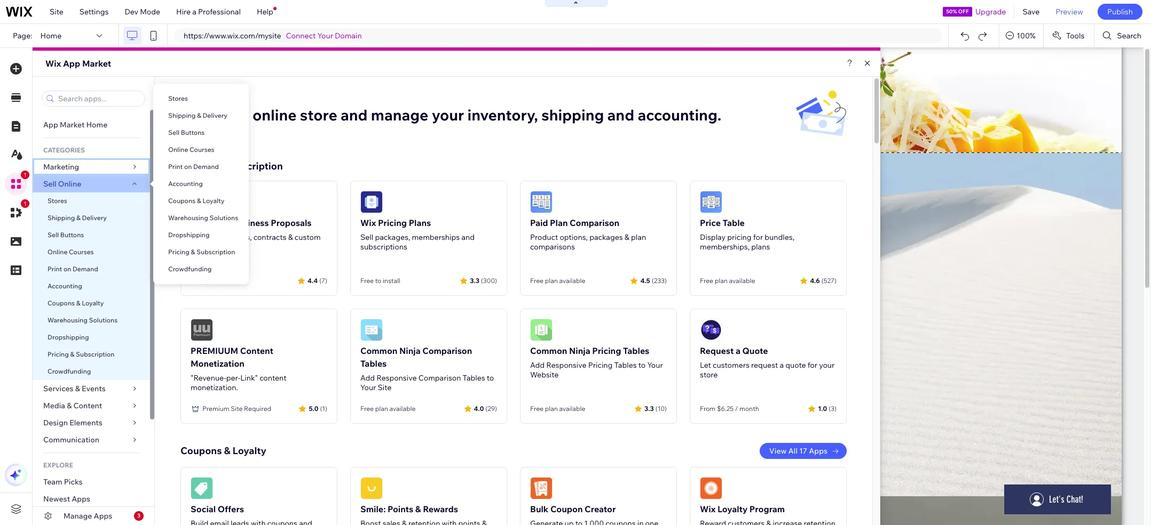 Task type: vqa. For each thing, say whether or not it's contained in the screenshot.
the Coupon
yes



Task type: describe. For each thing, give the bounding box(es) containing it.
common ninja comparison tables add responsive comparison tables to your site
[[360, 346, 494, 393]]

1.0
[[818, 405, 827, 413]]

price table display pricing for bundles, memberships, plans
[[700, 218, 794, 252]]

shipping
[[541, 106, 604, 124]]

on for online courses 'link' corresponding to shipping & delivery link related to pricing & subscription link to the top
[[184, 163, 192, 171]]

program
[[749, 505, 785, 515]]

social
[[191, 505, 216, 515]]

2 vertical spatial coupons
[[180, 445, 222, 458]]

premium site required
[[202, 405, 271, 413]]

design elements link
[[33, 415, 150, 432]]

add for common ninja pricing tables
[[530, 361, 545, 371]]

off
[[958, 8, 969, 15]]

store inside sell online create an online store and manage your inventory, shipping and accounting.
[[300, 106, 337, 124]]

0 vertical spatial pricing & subscription link
[[153, 244, 249, 261]]

request
[[700, 346, 734, 357]]

offers
[[218, 505, 244, 515]]

marketing
[[43, 162, 79, 172]]

print on demand link for 'accounting' link related to online courses 'link' corresponding to shipping & delivery link related to pricing & subscription link to the top
[[153, 159, 249, 176]]

solutions for coupons & loyalty link associated with warehousing solutions link corresponding to pricing & subscription link to the top the dropshipping link
[[210, 214, 238, 222]]

design elements
[[43, 419, 102, 428]]

content
[[260, 374, 287, 383]]

settings
[[79, 7, 109, 17]]

available for price table
[[729, 277, 755, 285]]

premiuum content monetization "revenue-per-link" content monetization.
[[191, 346, 287, 393]]

plans
[[409, 218, 431, 228]]

smile: points & rewards
[[360, 505, 458, 515]]

3.3 for wix pricing plans
[[470, 277, 479, 285]]

0 vertical spatial market
[[82, 58, 111, 69]]

custom
[[295, 233, 321, 242]]

an
[[232, 106, 249, 124]]

creator
[[585, 505, 616, 515]]

5.0 (1)
[[309, 405, 327, 413]]

2 horizontal spatial and
[[607, 106, 634, 124]]

newest
[[43, 495, 70, 505]]

your inside sell online create an online store and manage your inventory, shipping and accounting.
[[432, 106, 464, 124]]

services & events
[[43, 384, 106, 394]]

(3)
[[829, 405, 837, 413]]

print on demand for print on demand link corresponding to 'accounting' link associated with online courses 'link' associated with leftmost pricing & subscription link's shipping & delivery link
[[48, 265, 98, 273]]

0 horizontal spatial home
[[40, 31, 62, 41]]

for inside request a quote let customers request a quote for your store
[[808, 361, 817, 371]]

manage apps
[[64, 512, 112, 522]]

1 horizontal spatial app
[[63, 58, 80, 69]]

all
[[788, 447, 798, 456]]

tools button
[[1044, 24, 1094, 48]]

pricing & subscription for leftmost pricing & subscription link's shipping & delivery link
[[48, 351, 114, 359]]

available for common ninja pricing tables
[[559, 405, 585, 413]]

& inside paid plan comparison product options, packages & plan comparisons
[[625, 233, 629, 242]]

sell online link
[[33, 176, 150, 193]]

customers
[[713, 361, 749, 371]]

14
[[191, 277, 198, 285]]

upgrade
[[975, 7, 1006, 17]]

media
[[43, 401, 65, 411]]

3.3 (300)
[[470, 277, 497, 285]]

4.4
[[308, 277, 318, 285]]

services & events link
[[33, 381, 150, 398]]

memberships
[[412, 233, 460, 242]]

free for wix pricing plans
[[360, 277, 374, 285]]

print on demand link for 'accounting' link associated with online courses 'link' associated with leftmost pricing & subscription link's shipping & delivery link
[[33, 261, 150, 278]]

app inside "app market home" link
[[43, 120, 58, 130]]

wix pricing plans sell packages, memberships and subscriptions
[[360, 218, 475, 252]]

help
[[257, 7, 273, 17]]

manage
[[371, 106, 428, 124]]

view all 17 apps link
[[760, 444, 847, 460]]

free for common ninja pricing tables
[[530, 405, 543, 413]]

bulk coupon creator logo image
[[530, 478, 553, 500]]

picks
[[64, 478, 83, 487]]

dev mode
[[125, 7, 160, 17]]

proposals
[[271, 218, 312, 228]]

paid
[[530, 218, 548, 228]]

coupons & loyalty link for warehousing solutions link corresponding to pricing & subscription link to the top the dropshipping link
[[153, 193, 249, 210]]

1 vertical spatial content
[[73, 401, 102, 411]]

print for online courses 'link' associated with leftmost pricing & subscription link's shipping & delivery link
[[48, 265, 62, 273]]

warehousing solutions link for pricing & subscription link to the top the dropshipping link
[[153, 210, 249, 227]]

(233)
[[652, 277, 667, 285]]

free plan available for common ninja comparison tables
[[360, 405, 416, 413]]

store inside request a quote let customers request a quote for your store
[[700, 371, 718, 380]]

monetization.
[[191, 383, 238, 393]]

view all 17 apps
[[769, 447, 827, 456]]

dropshipping link for leftmost pricing & subscription link
[[33, 329, 150, 346]]

sell inside "sell online" link
[[43, 179, 56, 189]]

a for quote
[[736, 346, 740, 357]]

(29)
[[485, 405, 497, 413]]

day
[[199, 277, 210, 285]]

0 vertical spatial apps
[[809, 447, 827, 456]]

free for paid plan comparison
[[530, 277, 543, 285]]

2 vertical spatial site
[[231, 405, 243, 413]]

4.0 (29)
[[474, 405, 497, 413]]

print for online courses 'link' corresponding to shipping & delivery link related to pricing & subscription link to the top
[[168, 163, 183, 171]]

common ninja pricing tables logo image
[[530, 319, 553, 342]]

publish button
[[1098, 4, 1142, 20]]

courses for online courses 'link' corresponding to shipping & delivery link related to pricing & subscription link to the top
[[190, 146, 214, 154]]

shipping & delivery for stores link associated with leftmost pricing & subscription link's shipping & delivery link
[[48, 214, 107, 222]]

stores for stores link corresponding to shipping & delivery link related to pricing & subscription link to the top
[[168, 94, 188, 103]]

pricing & subscription for shipping & delivery link related to pricing & subscription link to the top
[[168, 248, 235, 256]]

1 for second 1 button
[[23, 201, 27, 207]]

4.5
[[640, 277, 650, 285]]

to for common ninja comparison tables
[[487, 374, 494, 383]]

mode
[[140, 7, 160, 17]]

and for memberships
[[461, 233, 475, 242]]

3.3 (10)
[[644, 405, 667, 413]]

0 horizontal spatial to
[[375, 277, 381, 285]]

free for common ninja comparison tables
[[360, 405, 374, 413]]

request a quote let customers request a quote for your store
[[700, 346, 835, 380]]

install
[[383, 277, 400, 285]]

wix for wix loyalty program
[[700, 505, 716, 515]]

pricing inside "wix pricing plans sell packages, memberships and subscriptions"
[[378, 218, 407, 228]]

coupons & loyalty for 'accounting' link related to online courses 'link' corresponding to shipping & delivery link related to pricing & subscription link to the top
[[168, 197, 224, 205]]

app market home link
[[33, 116, 150, 133]]

(527)
[[821, 277, 837, 285]]

events
[[82, 384, 106, 394]]

publish
[[1107, 7, 1133, 17]]

50%
[[946, 8, 957, 15]]

online courses for online courses 'link' corresponding to shipping & delivery link related to pricing & subscription link to the top
[[168, 146, 214, 154]]

0 horizontal spatial site
[[50, 7, 63, 17]]

0 horizontal spatial pricing & subscription link
[[33, 346, 150, 364]]

wix loyalty program logo image
[[700, 478, 722, 500]]

https://www.wix.com/mysite connect your domain
[[184, 31, 362, 41]]

online courses for online courses 'link' associated with leftmost pricing & subscription link's shipping & delivery link
[[48, 248, 94, 256]]

smile: points & rewards logo image
[[360, 478, 383, 500]]

social offers
[[191, 505, 244, 515]]

warehousing for leftmost pricing & subscription link the dropshipping link
[[48, 317, 87, 325]]

design
[[43, 419, 68, 428]]

subscription for online courses 'link' corresponding to shipping & delivery link related to pricing & subscription link to the top
[[197, 248, 235, 256]]

sell buttons for sell buttons link associated with online courses 'link' associated with leftmost pricing & subscription link's shipping & delivery link
[[48, 231, 84, 239]]

accounting link for online courses 'link' associated with leftmost pricing & subscription link's shipping & delivery link
[[33, 278, 150, 295]]

sell inside sell online create an online store and manage your inventory, shipping and accounting.
[[180, 90, 197, 102]]

responsive for pricing
[[546, 361, 586, 371]]

buttons for online courses 'link' corresponding to shipping & delivery link related to pricing & subscription link to the top sell buttons link
[[181, 129, 205, 137]]

team picks
[[43, 478, 83, 487]]

contracts
[[253, 233, 286, 242]]

wix app market
[[45, 58, 111, 69]]

2 vertical spatial coupons & loyalty
[[180, 445, 266, 458]]

your inside request a quote let customers request a quote for your store
[[819, 361, 835, 371]]

2 vertical spatial comparison
[[418, 374, 461, 383]]

your for common ninja comparison tables
[[360, 383, 376, 393]]

free plan available for price table
[[700, 277, 755, 285]]

4.6 (527)
[[810, 277, 837, 285]]

3.3 for common ninja pricing tables
[[644, 405, 654, 413]]

available for common ninja comparison tables
[[389, 405, 416, 413]]

wix loyalty program
[[700, 505, 785, 515]]

create inside sell online create an online store and manage your inventory, shipping and accounting.
[[180, 106, 228, 124]]

hire a professional
[[176, 7, 241, 17]]

points
[[388, 505, 413, 515]]

5.0
[[309, 405, 318, 413]]

100%
[[1017, 31, 1036, 41]]

online inside sell online create an online store and manage your inventory, shipping and accounting.
[[200, 90, 229, 102]]

price
[[700, 218, 721, 228]]

4.4 (7)
[[308, 277, 327, 285]]

quote
[[742, 346, 768, 357]]

free to install
[[360, 277, 400, 285]]

comparison for paid plan comparison
[[570, 218, 619, 228]]

dropshipping link for pricing & subscription link to the top
[[153, 227, 249, 244]]

2 horizontal spatial a
[[780, 361, 784, 371]]

to for common ninja pricing tables
[[638, 361, 646, 371]]

0 vertical spatial subscription
[[224, 160, 283, 172]]

crowdfunding link for pricing & subscription link to the top
[[153, 261, 249, 278]]

Search apps... field
[[55, 91, 141, 106]]

prospero: business proposals create proposals, contracts & custom quotes
[[191, 218, 321, 252]]

https://www.wix.com/mysite
[[184, 31, 281, 41]]

1 vertical spatial home
[[86, 120, 107, 130]]

newest apps
[[43, 495, 90, 505]]



Task type: locate. For each thing, give the bounding box(es) containing it.
app
[[63, 58, 80, 69], [43, 120, 58, 130]]

1 horizontal spatial print on demand link
[[153, 159, 249, 176]]

0 vertical spatial 1 button
[[5, 171, 29, 195]]

ninja for pricing
[[569, 346, 590, 357]]

0 horizontal spatial crowdfunding
[[48, 368, 91, 376]]

from
[[700, 405, 715, 413]]

0 vertical spatial coupons
[[168, 197, 195, 205]]

free right (1)
[[360, 405, 374, 413]]

search
[[1117, 31, 1141, 41]]

2 common from the left
[[530, 346, 567, 357]]

1 vertical spatial your
[[647, 361, 663, 371]]

dropshipping for warehousing solutions link corresponding to pricing & subscription link to the top the dropshipping link
[[168, 231, 210, 239]]

1 horizontal spatial pricing & subscription link
[[153, 244, 249, 261]]

sell online create an online store and manage your inventory, shipping and accounting.
[[180, 90, 721, 124]]

1 vertical spatial responsive
[[377, 374, 417, 383]]

sell buttons for online courses 'link' corresponding to shipping & delivery link related to pricing & subscription link to the top sell buttons link
[[168, 129, 205, 137]]

to up "3.3 (10)"
[[638, 361, 646, 371]]

4.6
[[810, 277, 820, 285]]

1 vertical spatial dropshipping
[[48, 334, 89, 342]]

available
[[559, 277, 585, 285], [729, 277, 755, 285], [389, 405, 416, 413], [559, 405, 585, 413]]

preview
[[1056, 7, 1083, 17]]

2 vertical spatial subscription
[[76, 351, 114, 359]]

crowdfunding link down quotes
[[153, 261, 249, 278]]

shipping & delivery link for leftmost pricing & subscription link
[[33, 210, 150, 227]]

2 1 button from the top
[[5, 200, 29, 224]]

0 horizontal spatial and
[[341, 106, 368, 124]]

0 vertical spatial site
[[50, 7, 63, 17]]

to inside common ninja comparison tables add responsive comparison tables to your site
[[487, 374, 494, 383]]

dropshipping
[[168, 231, 210, 239], [48, 334, 89, 342]]

marketing link
[[33, 159, 150, 176]]

communication link
[[33, 432, 150, 449]]

product
[[530, 233, 558, 242]]

apps up the manage
[[72, 495, 90, 505]]

your inside 'common ninja pricing tables add responsive pricing tables to your website'
[[647, 361, 663, 371]]

4.5 (233)
[[640, 277, 667, 285]]

0 horizontal spatial print on demand
[[48, 265, 98, 273]]

available down 'common ninja pricing tables add responsive pricing tables to your website'
[[559, 405, 585, 413]]

1 horizontal spatial content
[[240, 346, 273, 357]]

$6.25
[[717, 405, 734, 413]]

accounting
[[168, 180, 203, 188], [48, 282, 82, 290]]

1 vertical spatial shipping & delivery link
[[33, 210, 150, 227]]

0 horizontal spatial for
[[753, 233, 763, 242]]

create down the prospero:
[[191, 233, 214, 242]]

1 vertical spatial 1
[[23, 201, 27, 207]]

pricing
[[180, 160, 213, 172], [378, 218, 407, 228], [168, 248, 189, 256], [592, 346, 621, 357], [48, 351, 69, 359], [588, 361, 613, 371]]

shipping & delivery for stores link corresponding to shipping & delivery link related to pricing & subscription link to the top
[[168, 112, 227, 120]]

your right manage
[[432, 106, 464, 124]]

for inside "price table display pricing for bundles, memberships, plans"
[[753, 233, 763, 242]]

0 vertical spatial demand
[[193, 163, 219, 171]]

0 vertical spatial on
[[184, 163, 192, 171]]

1
[[23, 172, 27, 178], [23, 201, 27, 207]]

0 vertical spatial buttons
[[181, 129, 205, 137]]

1 horizontal spatial demand
[[193, 163, 219, 171]]

your inside common ninja comparison tables add responsive comparison tables to your site
[[360, 383, 376, 393]]

1 horizontal spatial common
[[530, 346, 567, 357]]

crowdfunding up 14
[[168, 265, 212, 273]]

elements
[[70, 419, 102, 428]]

plan for paid plan comparison
[[545, 277, 558, 285]]

2 vertical spatial your
[[360, 383, 376, 393]]

shipping for leftmost pricing & subscription link's shipping & delivery link
[[48, 214, 75, 222]]

/
[[735, 405, 738, 413]]

dropshipping for leftmost pricing & subscription link the dropshipping link's warehousing solutions link
[[48, 334, 89, 342]]

for
[[753, 233, 763, 242], [808, 361, 817, 371]]

shipping & delivery
[[168, 112, 227, 120], [48, 214, 107, 222]]

online inside "sell online" link
[[58, 179, 81, 189]]

1.0 (3)
[[818, 405, 837, 413]]

1 horizontal spatial online courses
[[168, 146, 214, 154]]

a up customers
[[736, 346, 740, 357]]

wix for wix app market
[[45, 58, 61, 69]]

1 vertical spatial shipping & delivery
[[48, 214, 107, 222]]

subscription up events
[[76, 351, 114, 359]]

delivery down "sell online" link
[[82, 214, 107, 222]]

warehousing solutions link for leftmost pricing & subscription link the dropshipping link
[[33, 312, 150, 329]]

common down common ninja comparison tables logo
[[360, 346, 397, 357]]

1 horizontal spatial stores link
[[153, 90, 249, 107]]

demand for print on demand link corresponding to 'accounting' link associated with online courses 'link' associated with leftmost pricing & subscription link's shipping & delivery link
[[73, 265, 98, 273]]

& inside prospero: business proposals create proposals, contracts & custom quotes
[[288, 233, 293, 242]]

comparison for common ninja comparison tables
[[422, 346, 472, 357]]

courses for online courses 'link' associated with leftmost pricing & subscription link's shipping & delivery link
[[69, 248, 94, 256]]

add inside 'common ninja pricing tables add responsive pricing tables to your website'
[[530, 361, 545, 371]]

free for price table
[[700, 277, 713, 285]]

apps for newest apps
[[72, 495, 90, 505]]

options,
[[560, 233, 588, 242]]

0 horizontal spatial courses
[[69, 248, 94, 256]]

1 horizontal spatial courses
[[190, 146, 214, 154]]

add down common ninja comparison tables logo
[[360, 374, 375, 383]]

stores for stores link associated with leftmost pricing & subscription link's shipping & delivery link
[[48, 197, 67, 205]]

tools
[[1066, 31, 1084, 41]]

pricing & subscription up services & events at the left
[[48, 351, 114, 359]]

shipping & delivery left "an"
[[168, 112, 227, 120]]

2 horizontal spatial to
[[638, 361, 646, 371]]

home up wix app market
[[40, 31, 62, 41]]

plan for price table
[[715, 277, 728, 285]]

0 vertical spatial content
[[240, 346, 273, 357]]

shipping for shipping & delivery link related to pricing & subscription link to the top
[[168, 112, 196, 120]]

accounting link for online courses 'link' corresponding to shipping & delivery link related to pricing & subscription link to the top
[[153, 176, 249, 193]]

store down request
[[700, 371, 718, 380]]

market
[[82, 58, 111, 69], [60, 120, 85, 130]]

store right online
[[300, 106, 337, 124]]

0 horizontal spatial your
[[317, 31, 333, 41]]

free down the website
[[530, 405, 543, 413]]

2 horizontal spatial apps
[[809, 447, 827, 456]]

1 horizontal spatial your
[[360, 383, 376, 393]]

shipping & delivery down "sell online" link
[[48, 214, 107, 222]]

add for common ninja comparison tables
[[360, 374, 375, 383]]

your for common ninja pricing tables
[[647, 361, 663, 371]]

4.0
[[474, 405, 484, 413]]

1 vertical spatial coupons & loyalty link
[[33, 295, 150, 312]]

0 horizontal spatial print
[[48, 265, 62, 273]]

1 vertical spatial solutions
[[89, 317, 118, 325]]

to inside 'common ninja pricing tables add responsive pricing tables to your website'
[[638, 361, 646, 371]]

coupons & loyalty for 'accounting' link associated with online courses 'link' associated with leftmost pricing & subscription link's shipping & delivery link
[[48, 299, 104, 308]]

content up the elements on the left of page
[[73, 401, 102, 411]]

solutions for leftmost pricing & subscription link the dropshipping link's warehousing solutions link's coupons & loyalty link
[[89, 317, 118, 325]]

online courses link for shipping & delivery link related to pricing & subscription link to the top
[[153, 141, 249, 159]]

website
[[530, 371, 559, 380]]

common inside common ninja comparison tables add responsive comparison tables to your site
[[360, 346, 397, 357]]

free
[[360, 277, 374, 285], [530, 277, 543, 285], [700, 277, 713, 285], [360, 405, 374, 413], [530, 405, 543, 413]]

common for common ninja comparison tables
[[360, 346, 397, 357]]

a left quote
[[780, 361, 784, 371]]

warehousing solutions link
[[153, 210, 249, 227], [33, 312, 150, 329]]

1 vertical spatial subscription
[[197, 248, 235, 256]]

market up search apps... field
[[82, 58, 111, 69]]

ninja inside common ninja comparison tables add responsive comparison tables to your site
[[399, 346, 421, 357]]

1 vertical spatial warehousing
[[48, 317, 87, 325]]

0 vertical spatial 1
[[23, 172, 27, 178]]

1 horizontal spatial print on demand
[[168, 163, 219, 171]]

0 vertical spatial sell buttons
[[168, 129, 205, 137]]

to left install
[[375, 277, 381, 285]]

1 vertical spatial a
[[736, 346, 740, 357]]

communication
[[43, 436, 101, 445]]

dropshipping up services & events at the left
[[48, 334, 89, 342]]

warehousing solutions for warehousing solutions link corresponding to pricing & subscription link to the top the dropshipping link
[[168, 214, 238, 222]]

subscription for online courses 'link' associated with leftmost pricing & subscription link's shipping & delivery link
[[76, 351, 114, 359]]

courses
[[190, 146, 214, 154], [69, 248, 94, 256]]

apps right 17
[[809, 447, 827, 456]]

home
[[40, 31, 62, 41], [86, 120, 107, 130]]

wix pricing plans logo image
[[360, 191, 383, 214]]

1 vertical spatial to
[[638, 361, 646, 371]]

link"
[[240, 374, 258, 383]]

1 horizontal spatial for
[[808, 361, 817, 371]]

delivery for stores link corresponding to shipping & delivery link related to pricing & subscription link to the top
[[203, 112, 227, 120]]

2 horizontal spatial your
[[647, 361, 663, 371]]

online courses link for leftmost pricing & subscription link's shipping & delivery link
[[33, 244, 150, 261]]

save button
[[1015, 0, 1048, 23]]

0 vertical spatial print
[[168, 163, 183, 171]]

(7)
[[319, 277, 327, 285]]

per-
[[226, 374, 240, 383]]

comparison inside paid plan comparison product options, packages & plan comparisons
[[570, 218, 619, 228]]

ninja for comparison
[[399, 346, 421, 357]]

create inside prospero: business proposals create proposals, contracts & custom quotes
[[191, 233, 214, 242]]

1 horizontal spatial on
[[184, 163, 192, 171]]

subscription down "an"
[[224, 160, 283, 172]]

dropshipping up quotes
[[168, 231, 210, 239]]

add
[[530, 361, 545, 371], [360, 374, 375, 383]]

0 vertical spatial stores
[[168, 94, 188, 103]]

1 horizontal spatial solutions
[[210, 214, 238, 222]]

crowdfunding for pricing & subscription link to the top
[[168, 265, 212, 273]]

dropshipping link down the prospero: business proposals  logo
[[153, 227, 249, 244]]

1 common from the left
[[360, 346, 397, 357]]

crowdfunding link up events
[[33, 364, 150, 381]]

sell buttons link for online courses 'link' corresponding to shipping & delivery link related to pricing & subscription link to the top
[[153, 124, 249, 141]]

monetization
[[191, 359, 244, 369]]

(300)
[[481, 277, 497, 285]]

memberships,
[[700, 242, 750, 252]]

3.3
[[470, 277, 479, 285], [644, 405, 654, 413]]

accounting for 'accounting' link related to online courses 'link' corresponding to shipping & delivery link related to pricing & subscription link to the top
[[168, 180, 203, 188]]

available down comparisons
[[559, 277, 585, 285]]

wix inside "wix pricing plans sell packages, memberships and subscriptions"
[[360, 218, 376, 228]]

paid plan comparison logo image
[[530, 191, 553, 214]]

1 horizontal spatial delivery
[[203, 112, 227, 120]]

2 vertical spatial pricing & subscription
[[48, 351, 114, 359]]

prospero: business proposals  logo image
[[191, 191, 213, 214]]

plans
[[751, 242, 770, 252]]

free plan available for common ninja pricing tables
[[530, 405, 585, 413]]

subscription down proposals,
[[197, 248, 235, 256]]

online
[[253, 106, 297, 124]]

market inside "app market home" link
[[60, 120, 85, 130]]

and inside "wix pricing plans sell packages, memberships and subscriptions"
[[461, 233, 475, 242]]

plan for common ninja pricing tables
[[545, 405, 558, 413]]

1 1 from the top
[[23, 172, 27, 178]]

newest apps link
[[33, 491, 150, 508]]

available for paid plan comparison
[[559, 277, 585, 285]]

1 vertical spatial add
[[360, 374, 375, 383]]

coupons & loyalty link for leftmost pricing & subscription link the dropshipping link's warehousing solutions link
[[33, 295, 150, 312]]

1 horizontal spatial warehousing solutions link
[[153, 210, 249, 227]]

on
[[184, 163, 192, 171], [63, 265, 71, 273]]

market up categories
[[60, 120, 85, 130]]

1 horizontal spatial crowdfunding link
[[153, 261, 249, 278]]

paid plan comparison product options, packages & plan comparisons
[[530, 218, 646, 252]]

pricing & subscription link up "day"
[[153, 244, 249, 261]]

trial
[[225, 277, 236, 285]]

print on demand for 'accounting' link related to online courses 'link' corresponding to shipping & delivery link related to pricing & subscription link to the top print on demand link
[[168, 163, 219, 171]]

content inside the premiuum content monetization "revenue-per-link" content monetization.
[[240, 346, 273, 357]]

0 horizontal spatial stores
[[48, 197, 67, 205]]

apps
[[809, 447, 827, 456], [72, 495, 90, 505], [94, 512, 112, 522]]

0 vertical spatial shipping
[[168, 112, 196, 120]]

print on demand
[[168, 163, 219, 171], [48, 265, 98, 273]]

sell
[[180, 90, 197, 102], [168, 129, 179, 137], [43, 179, 56, 189], [48, 231, 59, 239], [360, 233, 373, 242]]

responsive
[[546, 361, 586, 371], [377, 374, 417, 383]]

rewards
[[423, 505, 458, 515]]

create left "an"
[[180, 106, 228, 124]]

ninja inside 'common ninja pricing tables add responsive pricing tables to your website'
[[569, 346, 590, 357]]

responsive inside common ninja comparison tables add responsive comparison tables to your site
[[377, 374, 417, 383]]

sell inside "wix pricing plans sell packages, memberships and subscriptions"
[[360, 233, 373, 242]]

0 vertical spatial stores link
[[153, 90, 249, 107]]

0 vertical spatial delivery
[[203, 112, 227, 120]]

search button
[[1095, 24, 1151, 48]]

bulk
[[530, 505, 548, 515]]

0 vertical spatial coupons & loyalty
[[168, 197, 224, 205]]

common
[[360, 346, 397, 357], [530, 346, 567, 357]]

1 horizontal spatial 3.3
[[644, 405, 654, 413]]

sell online
[[43, 179, 81, 189]]

coupons for 'accounting' link related to online courses 'link' corresponding to shipping & delivery link related to pricing & subscription link to the top
[[168, 197, 195, 205]]

0 vertical spatial shipping & delivery
[[168, 112, 227, 120]]

app up categories
[[43, 120, 58, 130]]

0 vertical spatial your
[[317, 31, 333, 41]]

social offers logo image
[[191, 478, 213, 500]]

0 vertical spatial to
[[375, 277, 381, 285]]

print
[[168, 163, 183, 171], [48, 265, 62, 273]]

1 horizontal spatial stores
[[168, 94, 188, 103]]

responsive inside 'common ninja pricing tables add responsive pricing tables to your website'
[[546, 361, 586, 371]]

0 vertical spatial print on demand link
[[153, 159, 249, 176]]

pricing & subscription up the prospero: business proposals  logo
[[180, 160, 283, 172]]

17
[[799, 447, 807, 456]]

packages
[[589, 233, 623, 242]]

buttons
[[181, 129, 205, 137], [60, 231, 84, 239]]

delivery left "an"
[[203, 112, 227, 120]]

1 horizontal spatial wix
[[360, 218, 376, 228]]

pricing & subscription up "day"
[[168, 248, 235, 256]]

coupons for 'accounting' link associated with online courses 'link' associated with leftmost pricing & subscription link's shipping & delivery link
[[48, 299, 75, 308]]

add down common ninja pricing tables logo
[[530, 361, 545, 371]]

plan inside paid plan comparison product options, packages & plan comparisons
[[631, 233, 646, 242]]

0 vertical spatial pricing & subscription
[[180, 160, 283, 172]]

manage
[[64, 512, 92, 522]]

categories
[[43, 146, 85, 154]]

home down search apps... field
[[86, 120, 107, 130]]

sell buttons link for online courses 'link' associated with leftmost pricing & subscription link's shipping & delivery link
[[33, 227, 150, 244]]

and right shipping at top
[[607, 106, 634, 124]]

crowdfunding link for leftmost pricing & subscription link
[[33, 364, 150, 381]]

crowdfunding for leftmost pricing & subscription link
[[48, 368, 91, 376]]

apps down newest apps link
[[94, 512, 112, 522]]

stores link for shipping & delivery link related to pricing & subscription link to the top
[[153, 90, 249, 107]]

common for common ninja pricing tables
[[530, 346, 567, 357]]

0 vertical spatial warehousing solutions
[[168, 214, 238, 222]]

0 horizontal spatial 3.3
[[470, 277, 479, 285]]

free down comparisons
[[530, 277, 543, 285]]

2 1 from the top
[[23, 201, 27, 207]]

for right pricing
[[753, 233, 763, 242]]

apps for manage apps
[[94, 512, 112, 522]]

premiuum content monetization logo image
[[191, 319, 213, 342]]

available down common ninja comparison tables add responsive comparison tables to your site
[[389, 405, 416, 413]]

available down memberships,
[[729, 277, 755, 285]]

3.3 left (10)
[[644, 405, 654, 413]]

1 vertical spatial courses
[[69, 248, 94, 256]]

1 for first 1 button from the top of the page
[[23, 172, 27, 178]]

0 horizontal spatial add
[[360, 374, 375, 383]]

shipping & delivery link for pricing & subscription link to the top
[[153, 107, 249, 124]]

0 horizontal spatial on
[[63, 265, 71, 273]]

0 horizontal spatial sell buttons link
[[33, 227, 150, 244]]

on for online courses 'link' associated with leftmost pricing & subscription link's shipping & delivery link
[[63, 265, 71, 273]]

request
[[751, 361, 778, 371]]

demand for 'accounting' link related to online courses 'link' corresponding to shipping & delivery link related to pricing & subscription link to the top print on demand link
[[193, 163, 219, 171]]

from $6.25 / month
[[700, 405, 759, 413]]

premiuum
[[191, 346, 238, 357]]

for right quote
[[808, 361, 817, 371]]

1 vertical spatial demand
[[73, 265, 98, 273]]

1 vertical spatial crowdfunding
[[48, 368, 91, 376]]

connect
[[286, 31, 316, 41]]

and left manage
[[341, 106, 368, 124]]

1 1 button from the top
[[5, 171, 29, 195]]

a for professional
[[192, 7, 196, 17]]

accounting for 'accounting' link associated with online courses 'link' associated with leftmost pricing & subscription link's shipping & delivery link
[[48, 282, 82, 290]]

1 vertical spatial store
[[700, 371, 718, 380]]

common inside 'common ninja pricing tables add responsive pricing tables to your website'
[[530, 346, 567, 357]]

warehousing solutions for leftmost pricing & subscription link the dropshipping link's warehousing solutions link
[[48, 317, 118, 325]]

common ninja comparison tables logo image
[[360, 319, 383, 342]]

pricing & subscription link
[[153, 244, 249, 261], [33, 346, 150, 364]]

plan for common ninja comparison tables
[[375, 405, 388, 413]]

app up search apps... field
[[63, 58, 80, 69]]

dropshipping link
[[153, 227, 249, 244], [33, 329, 150, 346]]

1 ninja from the left
[[399, 346, 421, 357]]

0 horizontal spatial online courses link
[[33, 244, 150, 261]]

demand
[[193, 163, 219, 171], [73, 265, 98, 273]]

0 vertical spatial store
[[300, 106, 337, 124]]

a right hire
[[192, 7, 196, 17]]

common ninja pricing tables add responsive pricing tables to your website
[[530, 346, 663, 380]]

responsive for comparison
[[377, 374, 417, 383]]

to up (29)
[[487, 374, 494, 383]]

dropshipping link up the services & events 'link'
[[33, 329, 150, 346]]

premium
[[202, 405, 229, 413]]

1 vertical spatial stores
[[48, 197, 67, 205]]

& inside 'link'
[[75, 384, 80, 394]]

free down memberships,
[[700, 277, 713, 285]]

common down common ninja pricing tables logo
[[530, 346, 567, 357]]

0 horizontal spatial accounting link
[[33, 278, 150, 295]]

1 vertical spatial online courses
[[48, 248, 94, 256]]

warehousing
[[168, 214, 208, 222], [48, 317, 87, 325]]

domain
[[335, 31, 362, 41]]

1 horizontal spatial site
[[231, 405, 243, 413]]

0 vertical spatial courses
[[190, 146, 214, 154]]

(1)
[[320, 405, 327, 413]]

display
[[700, 233, 726, 242]]

and right memberships
[[461, 233, 475, 242]]

3.3 left (300)
[[470, 277, 479, 285]]

warehousing for pricing & subscription link to the top the dropshipping link
[[168, 214, 208, 222]]

your right quote
[[819, 361, 835, 371]]

content up the link"
[[240, 346, 273, 357]]

media & content
[[43, 401, 102, 411]]

0 horizontal spatial dropshipping
[[48, 334, 89, 342]]

buttons for sell buttons link associated with online courses 'link' associated with leftmost pricing & subscription link's shipping & delivery link
[[60, 231, 84, 239]]

2 ninja from the left
[[569, 346, 590, 357]]

0 vertical spatial crowdfunding
[[168, 265, 212, 273]]

subscriptions
[[360, 242, 407, 252]]

0 vertical spatial add
[[530, 361, 545, 371]]

0 vertical spatial online courses link
[[153, 141, 249, 159]]

add inside common ninja comparison tables add responsive comparison tables to your site
[[360, 374, 375, 383]]

crowdfunding up services & events at the left
[[48, 368, 91, 376]]

site inside common ninja comparison tables add responsive comparison tables to your site
[[378, 383, 392, 393]]

request a quote logo image
[[700, 319, 722, 342]]

solutions
[[210, 214, 238, 222], [89, 317, 118, 325]]

0 horizontal spatial warehousing solutions
[[48, 317, 118, 325]]

free left install
[[360, 277, 374, 285]]

1 horizontal spatial accounting link
[[153, 176, 249, 193]]

0 horizontal spatial responsive
[[377, 374, 417, 383]]

0 horizontal spatial common
[[360, 346, 397, 357]]

wix for wix pricing plans sell packages, memberships and subscriptions
[[360, 218, 376, 228]]

and for store
[[341, 106, 368, 124]]

3
[[137, 513, 140, 520]]

stores link for leftmost pricing & subscription link's shipping & delivery link
[[33, 193, 150, 210]]

price table logo image
[[700, 191, 722, 214]]

pricing
[[727, 233, 751, 242]]

delivery for stores link associated with leftmost pricing & subscription link's shipping & delivery link
[[82, 214, 107, 222]]

pricing & subscription link up the services & events 'link'
[[33, 346, 150, 364]]

1 horizontal spatial home
[[86, 120, 107, 130]]

smile:
[[360, 505, 386, 515]]



